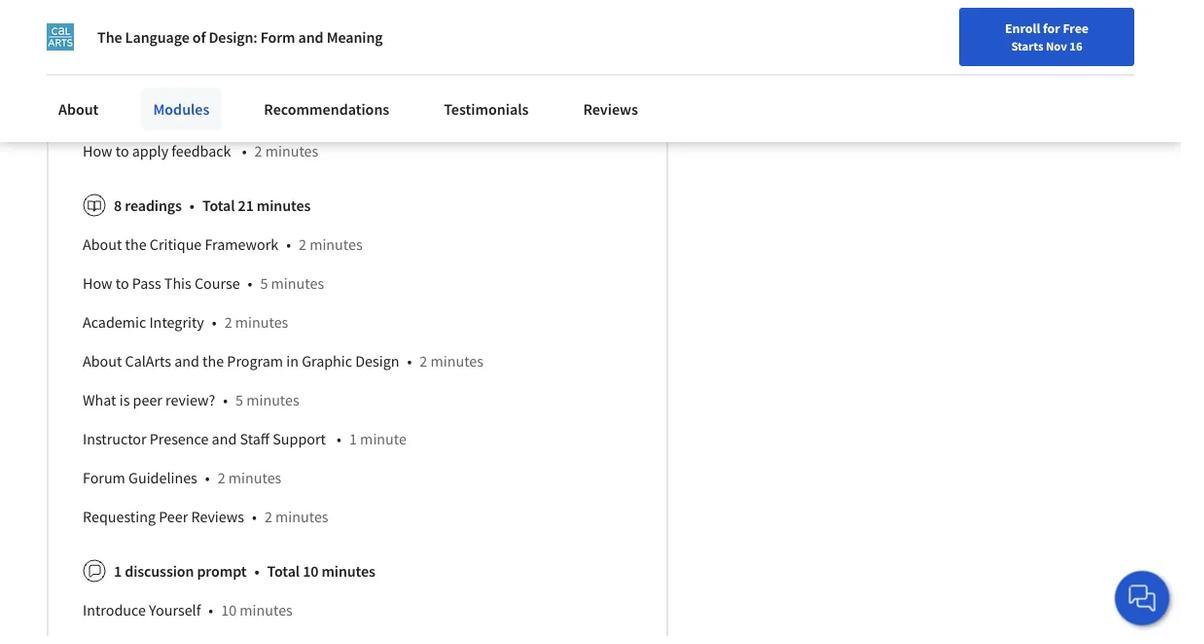Task type: vqa. For each thing, say whether or not it's contained in the screenshot.
GOOGLE CLOUD to the right
no



Task type: describe. For each thing, give the bounding box(es) containing it.
this
[[115, 25, 139, 44]]

modules link
[[142, 88, 221, 130]]

to for pass
[[116, 274, 129, 293]]

why
[[83, 63, 111, 83]]

peer for why
[[114, 63, 143, 83]]

about for about
[[58, 99, 99, 119]]

to for apply
[[116, 141, 129, 161]]

how for how to pass this course
[[83, 274, 112, 293]]

about link
[[47, 88, 110, 130]]

support
[[273, 430, 326, 449]]

• right support
[[337, 430, 342, 449]]

recommendations link
[[253, 88, 401, 130]]

starts
[[1012, 38, 1044, 54]]

2 right framework
[[299, 235, 307, 254]]

introduce yourself • 10 minutes
[[83, 601, 293, 620]]

8
[[114, 196, 122, 215]]

pass
[[132, 274, 161, 293]]

1 left form
[[241, 25, 248, 44]]

graphic
[[302, 352, 352, 371]]

peer
[[133, 391, 162, 410]]

academic integrity • 2 minutes
[[83, 313, 288, 332]]

0 vertical spatial the
[[125, 235, 147, 254]]

• up 4
[[210, 63, 215, 83]]

0 horizontal spatial peer
[[83, 102, 112, 122]]

0 vertical spatial is
[[189, 25, 199, 44]]

design:
[[209, 27, 258, 47]]

forum
[[83, 469, 125, 488]]

• down staff
[[252, 507, 257, 527]]

reviews link
[[572, 88, 650, 130]]

• right course at the top left of the page
[[248, 274, 253, 293]]

guidelines
[[129, 469, 197, 488]]

in
[[286, 352, 299, 371]]

1 down "design:"
[[223, 63, 231, 83]]

course
[[142, 25, 186, 44]]

1 vertical spatial the
[[203, 352, 224, 371]]

enroll for free starts nov 16
[[1006, 19, 1089, 54]]

• total 21 minutes
[[190, 196, 311, 215]]

show notifications image
[[990, 24, 1014, 48]]

4
[[213, 102, 220, 122]]

16
[[1070, 38, 1083, 54]]

critique
[[150, 235, 202, 254]]

calarts
[[125, 352, 171, 371]]

• right framework
[[286, 235, 291, 254]]

presence
[[150, 430, 209, 449]]

about for about the critique framework • 2 minutes
[[83, 235, 122, 254]]

• right readings at top
[[190, 196, 195, 215]]

the
[[97, 27, 122, 47]]

form
[[261, 27, 295, 47]]

about calarts and the program in graphic design • 2 minutes
[[83, 352, 484, 371]]

what
[[83, 391, 116, 410]]

• right feedback
[[242, 141, 247, 161]]

• right the integrity
[[212, 313, 217, 332]]

the language of design: form and meaning
[[97, 27, 383, 47]]

• left 4
[[200, 102, 205, 122]]

1 discussion prompt
[[114, 562, 247, 581]]

modules
[[153, 99, 210, 119]]

integrity
[[149, 313, 204, 332]]

8 readings
[[114, 196, 182, 215]]

total for total 10 minutes
[[267, 562, 300, 581]]

• total 10 minutes
[[254, 562, 376, 581]]

discussion
[[125, 562, 194, 581]]

0 horizontal spatial is
[[119, 391, 130, 410]]



Task type: locate. For each thing, give the bounding box(es) containing it.
how for how to apply feedback
[[83, 141, 112, 161]]

review
[[115, 102, 162, 122]]

total
[[202, 196, 235, 215], [267, 562, 300, 581]]

california institute of the arts image
[[47, 23, 74, 51]]

requesting
[[83, 507, 156, 527]]

0 vertical spatial to
[[116, 141, 129, 161]]

None search field
[[262, 12, 427, 51]]

total left 21
[[202, 196, 235, 215]]

about down '8'
[[83, 235, 122, 254]]

• up requesting peer reviews • 2 minutes
[[205, 469, 210, 488]]

0 vertical spatial 10
[[303, 562, 319, 581]]

language
[[125, 27, 190, 47]]

how down about link
[[83, 141, 112, 161]]

1 to from the top
[[116, 141, 129, 161]]

tips
[[165, 102, 192, 122]]

about down why on the left of the page
[[58, 99, 99, 119]]

minute for support
[[360, 430, 407, 449]]

• right design at bottom
[[407, 352, 412, 371]]

to left pass
[[116, 274, 129, 293]]

0 vertical spatial minute
[[252, 25, 298, 44]]

total for total 21 minutes
[[202, 196, 235, 215]]

5 down framework
[[260, 274, 268, 293]]

minute down the language of design: form and meaning
[[234, 63, 280, 83]]

yourself
[[149, 601, 201, 620]]

how to apply feedback • 2 minutes
[[83, 141, 319, 161]]

of
[[193, 27, 206, 47]]

1 vertical spatial how
[[83, 274, 112, 293]]

1 vertical spatial 10
[[221, 601, 237, 620]]

total right the prompt
[[267, 562, 300, 581]]

0 vertical spatial peer
[[114, 63, 143, 83]]

about for about calarts and the program in graphic design • 2 minutes
[[83, 352, 122, 371]]

for right course
[[202, 25, 220, 44]]

0 horizontal spatial the
[[125, 235, 147, 254]]

2 horizontal spatial peer
[[159, 507, 188, 527]]

peer for requesting
[[159, 507, 188, 527]]

minute
[[252, 25, 298, 44], [234, 63, 280, 83], [360, 430, 407, 449]]

1 right support
[[349, 430, 357, 449]]

1 horizontal spatial total
[[267, 562, 300, 581]]

peer
[[114, 63, 143, 83], [83, 102, 112, 122], [159, 507, 188, 527]]

1 horizontal spatial and
[[212, 430, 237, 449]]

2 vertical spatial peer
[[159, 507, 188, 527]]

peer down why on the left of the page
[[83, 102, 112, 122]]

and for support
[[212, 430, 237, 449]]

menu item
[[845, 19, 970, 83]]

minute for for
[[252, 25, 298, 44]]

for
[[1044, 19, 1061, 37], [202, 25, 220, 44]]

10
[[303, 562, 319, 581], [221, 601, 237, 620]]

2 right design at bottom
[[420, 352, 428, 371]]

0 vertical spatial 5
[[260, 274, 268, 293]]

review?
[[146, 63, 200, 83]]

peer down forum guidelines • 2 minutes
[[159, 507, 188, 527]]

and for program
[[174, 352, 200, 371]]

meaning
[[327, 27, 383, 47]]

forum guidelines • 2 minutes
[[83, 469, 282, 488]]

to left apply
[[116, 141, 129, 161]]

staff
[[240, 430, 270, 449]]

who this course is for • 1 minute
[[83, 25, 298, 44]]

0 vertical spatial total
[[202, 196, 235, 215]]

who
[[83, 25, 112, 44]]

prompt
[[197, 562, 247, 581]]

1 vertical spatial is
[[119, 391, 130, 410]]

1 up introduce
[[114, 562, 122, 581]]

reviews inside reviews link
[[584, 99, 639, 119]]

1 vertical spatial about
[[83, 235, 122, 254]]

1 horizontal spatial 10
[[303, 562, 319, 581]]

nov
[[1047, 38, 1068, 54]]

the left critique
[[125, 235, 147, 254]]

2
[[255, 141, 262, 161], [299, 235, 307, 254], [225, 313, 232, 332], [420, 352, 428, 371], [218, 469, 226, 488], [265, 507, 272, 527]]

0 horizontal spatial reviews
[[191, 507, 244, 527]]

1 horizontal spatial reviews
[[584, 99, 639, 119]]

instructor
[[83, 430, 147, 449]]

0 horizontal spatial and
[[174, 352, 200, 371]]

•
[[228, 25, 233, 44], [210, 63, 215, 83], [200, 102, 205, 122], [242, 141, 247, 161], [190, 196, 195, 215], [286, 235, 291, 254], [248, 274, 253, 293], [212, 313, 217, 332], [407, 352, 412, 371], [223, 391, 228, 410], [337, 430, 342, 449], [205, 469, 210, 488], [252, 507, 257, 527], [254, 562, 259, 581], [209, 601, 213, 620]]

is left peer at left
[[119, 391, 130, 410]]

10 down the prompt
[[221, 601, 237, 620]]

instructor presence and staff support • 1 minute
[[83, 430, 407, 449]]

10 right the prompt
[[303, 562, 319, 581]]

0 vertical spatial reviews
[[584, 99, 639, 119]]

1 horizontal spatial is
[[189, 25, 199, 44]]

0 vertical spatial and
[[298, 27, 324, 47]]

2 up the • total 10 minutes
[[265, 507, 272, 527]]

testimonials link
[[433, 88, 541, 130]]

2 horizontal spatial and
[[298, 27, 324, 47]]

and right the "calarts"
[[174, 352, 200, 371]]

and
[[298, 27, 324, 47], [174, 352, 200, 371], [212, 430, 237, 449]]

1 vertical spatial reviews
[[191, 507, 244, 527]]

design
[[356, 352, 400, 371]]

1 vertical spatial total
[[267, 562, 300, 581]]

1 horizontal spatial the
[[203, 352, 224, 371]]

the
[[125, 235, 147, 254], [203, 352, 224, 371]]

5
[[260, 274, 268, 293], [236, 391, 243, 410]]

1 vertical spatial minute
[[234, 63, 280, 83]]

program
[[227, 352, 283, 371]]

coursera image
[[16, 16, 139, 47]]

recommendations
[[264, 99, 390, 119]]

2 how from the top
[[83, 274, 112, 293]]

review?
[[166, 391, 215, 410]]

minute down design at bottom
[[360, 430, 407, 449]]

2 up • total 21 minutes
[[255, 141, 262, 161]]

is
[[189, 25, 199, 44], [119, 391, 130, 410]]

feedback
[[172, 141, 231, 161]]

readings
[[125, 196, 182, 215]]

minutes
[[223, 102, 276, 122], [266, 141, 319, 161], [257, 196, 311, 215], [310, 235, 363, 254], [271, 274, 324, 293], [235, 313, 288, 332], [431, 352, 484, 371], [247, 391, 300, 410], [229, 469, 282, 488], [276, 507, 329, 527], [322, 562, 376, 581], [240, 601, 293, 620]]

requesting peer reviews • 2 minutes
[[83, 507, 329, 527]]

peer right why on the left of the page
[[114, 63, 143, 83]]

how
[[83, 141, 112, 161], [83, 274, 112, 293]]

free
[[1064, 19, 1089, 37]]

the left program
[[203, 352, 224, 371]]

peer review tips • 4 minutes
[[83, 102, 276, 122]]

how up academic
[[83, 274, 112, 293]]

1 vertical spatial to
[[116, 274, 129, 293]]

introduce
[[83, 601, 146, 620]]

reviews
[[584, 99, 639, 119], [191, 507, 244, 527]]

this
[[164, 274, 192, 293]]

academic
[[83, 313, 146, 332]]

enroll
[[1006, 19, 1041, 37]]

about the critique framework • 2 minutes
[[83, 235, 363, 254]]

2 down course at the top left of the page
[[225, 313, 232, 332]]

for inside enroll for free starts nov 16
[[1044, 19, 1061, 37]]

about
[[58, 99, 99, 119], [83, 235, 122, 254], [83, 352, 122, 371]]

1
[[241, 25, 248, 44], [223, 63, 231, 83], [349, 430, 357, 449], [114, 562, 122, 581]]

2 up requesting peer reviews • 2 minutes
[[218, 469, 226, 488]]

0 vertical spatial how
[[83, 141, 112, 161]]

chat with us image
[[1127, 583, 1159, 614]]

what is peer review? • 5 minutes
[[83, 391, 300, 410]]

1 horizontal spatial 5
[[260, 274, 268, 293]]

0 vertical spatial about
[[58, 99, 99, 119]]

to
[[116, 141, 129, 161], [116, 274, 129, 293]]

1 horizontal spatial for
[[1044, 19, 1061, 37]]

1 horizontal spatial peer
[[114, 63, 143, 83]]

is right course
[[189, 25, 199, 44]]

why peer review? • 1 minute
[[83, 63, 280, 83]]

2 to from the top
[[116, 274, 129, 293]]

testimonials
[[444, 99, 529, 119]]

about up the what
[[83, 352, 122, 371]]

0 horizontal spatial total
[[202, 196, 235, 215]]

0 horizontal spatial for
[[202, 25, 220, 44]]

apply
[[132, 141, 169, 161]]

2 vertical spatial and
[[212, 430, 237, 449]]

course
[[195, 274, 240, 293]]

how to pass this course • 5 minutes
[[83, 274, 324, 293]]

• right review?
[[223, 391, 228, 410]]

1 how from the top
[[83, 141, 112, 161]]

• right yourself
[[209, 601, 213, 620]]

21
[[238, 196, 254, 215]]

• right of
[[228, 25, 233, 44]]

0 horizontal spatial 5
[[236, 391, 243, 410]]

1 vertical spatial and
[[174, 352, 200, 371]]

for up nov
[[1044, 19, 1061, 37]]

5 up instructor presence and staff support • 1 minute
[[236, 391, 243, 410]]

1 vertical spatial peer
[[83, 102, 112, 122]]

minute right of
[[252, 25, 298, 44]]

• right the prompt
[[254, 562, 259, 581]]

2 vertical spatial minute
[[360, 430, 407, 449]]

2 vertical spatial about
[[83, 352, 122, 371]]

0 horizontal spatial 10
[[221, 601, 237, 620]]

1 vertical spatial 5
[[236, 391, 243, 410]]

and left staff
[[212, 430, 237, 449]]

and right form
[[298, 27, 324, 47]]

framework
[[205, 235, 279, 254]]



